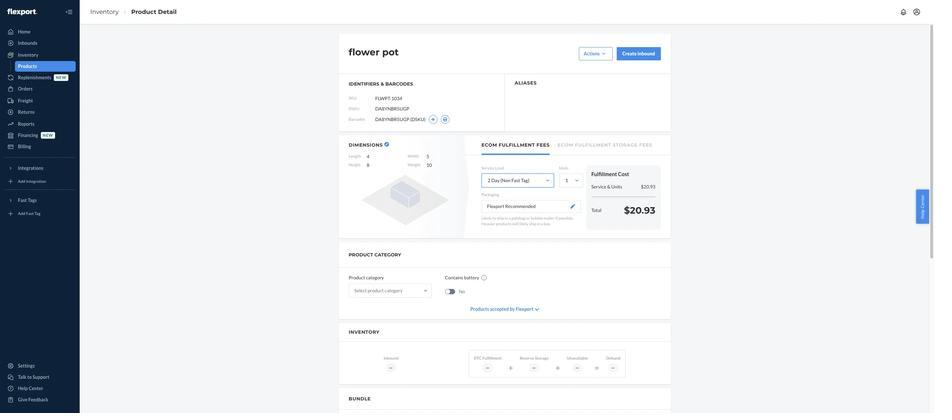 Task type: locate. For each thing, give the bounding box(es) containing it.
units up 1
[[559, 166, 569, 171]]

print image
[[443, 118, 447, 121]]

& for service
[[607, 184, 610, 189]]

0 horizontal spatial to
[[27, 374, 32, 380]]

0 horizontal spatial new
[[43, 133, 53, 138]]

0 vertical spatial inventory
[[90, 8, 119, 15]]

flexport logo image
[[7, 9, 37, 15]]

heavier
[[481, 222, 495, 227]]

2 fees from the left
[[639, 142, 652, 148]]

give feedback button
[[4, 395, 76, 405]]

1 vertical spatial to
[[27, 374, 32, 380]]

0 vertical spatial category
[[366, 275, 384, 280]]

ecom fulfillment storage fees tab
[[558, 135, 652, 154]]

&
[[381, 81, 384, 87], [607, 184, 610, 189]]

& for identifiers
[[381, 81, 384, 87]]

0 vertical spatial to
[[492, 216, 496, 221]]

service
[[481, 166, 494, 171], [591, 184, 606, 189]]

storage
[[613, 142, 638, 148], [535, 356, 549, 361]]

0 horizontal spatial flexport
[[487, 204, 504, 209]]

0 horizontal spatial inventory
[[18, 52, 38, 58]]

& left barcodes at left
[[381, 81, 384, 87]]

1 horizontal spatial help center
[[920, 195, 926, 219]]

product left detail
[[131, 8, 156, 15]]

da8ynbr5ugp (dsku)
[[375, 117, 426, 122]]

0 horizontal spatial category
[[366, 275, 384, 280]]

inbounds
[[18, 40, 37, 46]]

replenishments
[[18, 75, 51, 80]]

to inside button
[[27, 374, 32, 380]]

close navigation image
[[65, 8, 73, 16]]

3 ― from the left
[[532, 365, 536, 370]]

0 vertical spatial in
[[505, 216, 508, 221]]

0 horizontal spatial +
[[508, 363, 513, 373]]

ecom for ecom fulfillment fees
[[481, 142, 497, 148]]

flexport inside button
[[487, 204, 504, 209]]

― down unavailable
[[575, 365, 580, 370]]

service for service & units
[[591, 184, 606, 189]]

identifiers & barcodes
[[349, 81, 413, 87]]

0 vertical spatial product
[[131, 8, 156, 15]]

cost
[[618, 171, 629, 177]]

products left accepted
[[470, 306, 489, 312]]

sku
[[349, 96, 356, 101]]

storage inside tab
[[613, 142, 638, 148]]

flexport recommended
[[487, 204, 536, 209]]

home
[[18, 29, 30, 35]]

service down fulfillment cost
[[591, 184, 606, 189]]

a left box. at the bottom right of the page
[[541, 222, 543, 227]]

length
[[349, 154, 361, 159]]

da8ynbr5ugp left the (dsku)
[[375, 117, 409, 122]]

1 horizontal spatial products
[[470, 306, 489, 312]]

recommended
[[505, 204, 536, 209]]

products for products
[[18, 63, 37, 69]]

1 vertical spatial product
[[349, 275, 365, 280]]

new down products link
[[56, 75, 66, 80]]

service for service level
[[481, 166, 494, 171]]

― down onhand
[[611, 365, 615, 370]]

product inside breadcrumbs navigation
[[131, 8, 156, 15]]

fast inside 'dropdown button'
[[18, 198, 27, 203]]

products up replenishments
[[18, 63, 37, 69]]

create inbound
[[622, 51, 655, 56]]

0 vertical spatial a
[[509, 216, 511, 221]]

1 vertical spatial flexport
[[516, 306, 533, 312]]

8
[[367, 162, 369, 168]]

1 horizontal spatial &
[[607, 184, 610, 189]]

chevron down image
[[535, 307, 539, 312]]

ship
[[497, 216, 504, 221], [529, 222, 536, 227]]

select
[[354, 288, 367, 293]]

help inside button
[[920, 209, 926, 219]]

1 horizontal spatial new
[[56, 75, 66, 80]]

a up products
[[509, 216, 511, 221]]

in down bubble
[[537, 222, 540, 227]]

2 vertical spatial inventory
[[349, 329, 380, 335]]

new down reports link
[[43, 133, 53, 138]]

help center link
[[4, 383, 76, 394]]

to right likely
[[492, 216, 496, 221]]

battery
[[464, 275, 479, 280]]

dimensions
[[349, 142, 383, 148]]

add integration link
[[4, 176, 76, 187]]

0 vertical spatial service
[[481, 166, 494, 171]]

fulfillment inside tab
[[499, 142, 535, 148]]

service & units
[[591, 184, 622, 189]]

in up products
[[505, 216, 508, 221]]

0 horizontal spatial help center
[[18, 386, 43, 391]]

ecom fulfillment fees
[[481, 142, 550, 148]]

0 vertical spatial help center
[[920, 195, 926, 219]]

1 vertical spatial &
[[607, 184, 610, 189]]

center
[[920, 195, 926, 208], [29, 386, 43, 391]]

tags
[[28, 198, 37, 203]]

returns
[[18, 109, 34, 115]]

1 horizontal spatial to
[[492, 216, 496, 221]]

ecom inside tab
[[481, 142, 497, 148]]

1 horizontal spatial in
[[537, 222, 540, 227]]

0 vertical spatial ship
[[497, 216, 504, 221]]

0 horizontal spatial ship
[[497, 216, 504, 221]]

fast tags button
[[4, 195, 76, 206]]

units
[[559, 166, 569, 171], [611, 184, 622, 189]]

0 vertical spatial products
[[18, 63, 37, 69]]

0 vertical spatial inventory link
[[90, 8, 119, 15]]

to right "talk"
[[27, 374, 32, 380]]

storage right reserve
[[535, 356, 549, 361]]

if
[[555, 216, 558, 221]]

0 horizontal spatial ecom
[[481, 142, 497, 148]]

1 vertical spatial in
[[537, 222, 540, 227]]

0 vertical spatial new
[[56, 75, 66, 80]]

service level
[[481, 166, 504, 171]]

1 vertical spatial $20.93
[[624, 205, 655, 216]]

0 vertical spatial $20.93
[[641, 184, 655, 189]]

storage up cost
[[613, 142, 638, 148]]

0 horizontal spatial in
[[505, 216, 508, 221]]

ship down bubble
[[529, 222, 536, 227]]

1 vertical spatial inventory
[[18, 52, 38, 58]]

ecom inside tab
[[558, 142, 573, 148]]

add left integration
[[18, 179, 25, 184]]

1 horizontal spatial ecom
[[558, 142, 573, 148]]

2 vertical spatial fast
[[26, 211, 34, 216]]

2 add from the top
[[18, 211, 25, 216]]

likely
[[481, 216, 492, 221]]

$20.93 for service & units
[[641, 184, 655, 189]]

1 fees from the left
[[537, 142, 550, 148]]

settings
[[18, 363, 35, 369]]

category
[[366, 275, 384, 280], [385, 288, 403, 293]]

help
[[920, 209, 926, 219], [18, 386, 28, 391]]

4 ― from the left
[[575, 365, 580, 370]]

contains battery
[[445, 275, 479, 280]]

0 horizontal spatial storage
[[535, 356, 549, 361]]

0 vertical spatial storage
[[613, 142, 638, 148]]

& down fulfillment cost
[[607, 184, 610, 189]]

dtc fulfillment
[[474, 356, 502, 361]]

1 vertical spatial service
[[591, 184, 606, 189]]

0 vertical spatial help
[[920, 209, 926, 219]]

fast left the tags
[[18, 198, 27, 203]]

0 horizontal spatial help
[[18, 386, 28, 391]]

0 vertical spatial center
[[920, 195, 926, 208]]

width
[[408, 154, 419, 159]]

1 vertical spatial products
[[470, 306, 489, 312]]

1
[[565, 178, 568, 183]]

flexport right by
[[516, 306, 533, 312]]

1 vertical spatial a
[[541, 222, 543, 227]]

0 horizontal spatial center
[[29, 386, 43, 391]]

da8ynbr5ugp
[[375, 106, 409, 112], [375, 117, 409, 122]]

0 horizontal spatial inventory link
[[4, 50, 76, 60]]

― down reserve storage
[[532, 365, 536, 370]]

new
[[56, 75, 66, 80], [43, 133, 53, 138]]

units down fulfillment cost
[[611, 184, 622, 189]]

2 ecom from the left
[[558, 142, 573, 148]]

fast left tag)
[[511, 178, 520, 183]]

0 vertical spatial &
[[381, 81, 384, 87]]

inventory inside breadcrumbs navigation
[[90, 8, 119, 15]]

da8ynbr5ugp for da8ynbr5ugp
[[375, 106, 409, 112]]

height
[[349, 162, 361, 167]]

inventory link
[[90, 8, 119, 15], [4, 50, 76, 60]]

1 horizontal spatial service
[[591, 184, 606, 189]]

1 vertical spatial da8ynbr5ugp
[[375, 117, 409, 122]]

barcodes
[[349, 117, 365, 122]]

fulfillment for dtc fulfillment
[[482, 356, 502, 361]]

total
[[591, 207, 601, 213]]

1 horizontal spatial a
[[541, 222, 543, 227]]

2 da8ynbr5ugp from the top
[[375, 117, 409, 122]]

actions
[[584, 51, 600, 56]]

1 horizontal spatial flexport
[[516, 306, 533, 312]]

1 vertical spatial category
[[385, 288, 403, 293]]

service left 'level'
[[481, 166, 494, 171]]

flexport down packaging
[[487, 204, 504, 209]]

ship up products
[[497, 216, 504, 221]]

None text field
[[375, 92, 425, 105]]

0 vertical spatial add
[[18, 179, 25, 184]]

product up select
[[349, 275, 365, 280]]

0 horizontal spatial fees
[[537, 142, 550, 148]]

0 horizontal spatial product
[[131, 8, 156, 15]]

1 vertical spatial add
[[18, 211, 25, 216]]

product category
[[349, 252, 401, 258]]

1 vertical spatial units
[[611, 184, 622, 189]]

1 horizontal spatial inventory link
[[90, 8, 119, 15]]

1 vertical spatial storage
[[535, 356, 549, 361]]

add fast tag link
[[4, 208, 76, 219]]

2 horizontal spatial inventory
[[349, 329, 380, 335]]

talk
[[18, 374, 26, 380]]

0 vertical spatial units
[[559, 166, 569, 171]]

weight
[[408, 162, 421, 167]]

new for replenishments
[[56, 75, 66, 80]]

pen image
[[570, 204, 575, 209]]

product
[[349, 252, 373, 258]]

1 da8ynbr5ugp from the top
[[375, 106, 409, 112]]

1 horizontal spatial ship
[[529, 222, 536, 227]]

5
[[427, 154, 429, 159]]

plus image
[[431, 118, 435, 121]]

0 vertical spatial da8ynbr5ugp
[[375, 106, 409, 112]]

1 horizontal spatial storage
[[613, 142, 638, 148]]

da8ynbr5ugp up da8ynbr5ugp (dsku) on the left top of page
[[375, 106, 409, 112]]

1 ― from the left
[[389, 365, 393, 370]]

1 add from the top
[[18, 179, 25, 184]]

fulfillment cost
[[591, 171, 629, 177]]

category right product
[[385, 288, 403, 293]]

give feedback
[[18, 397, 48, 403]]

2 + from the left
[[555, 363, 560, 373]]

to inside likely to ship in a polybag or bubble mailer if possible. heavier products will likely ship in a box.
[[492, 216, 496, 221]]

dtc
[[474, 356, 482, 361]]

1 horizontal spatial product
[[349, 275, 365, 280]]

0 horizontal spatial products
[[18, 63, 37, 69]]

1 horizontal spatial +
[[555, 363, 560, 373]]

1 horizontal spatial center
[[920, 195, 926, 208]]

da8ynbr5ugp for da8ynbr5ugp (dsku)
[[375, 117, 409, 122]]

will
[[512, 222, 518, 227]]

0 horizontal spatial &
[[381, 81, 384, 87]]

$20.93
[[641, 184, 655, 189], [624, 205, 655, 216]]

0 vertical spatial flexport
[[487, 204, 504, 209]]

to
[[492, 216, 496, 221], [27, 374, 32, 380]]

5 ― from the left
[[611, 365, 615, 370]]

1 vertical spatial help
[[18, 386, 28, 391]]

― down inbound
[[389, 365, 393, 370]]

category up product
[[366, 275, 384, 280]]

fast left tag on the left of page
[[26, 211, 34, 216]]

products
[[496, 222, 512, 227]]

2 ― from the left
[[486, 365, 490, 370]]

flower
[[349, 46, 380, 58]]

orders
[[18, 86, 33, 92]]

1 ecom from the left
[[481, 142, 497, 148]]

― down 'dtc fulfillment'
[[486, 365, 490, 370]]

1 vertical spatial fast
[[18, 198, 27, 203]]

1 horizontal spatial fees
[[639, 142, 652, 148]]

bundle
[[349, 396, 371, 402]]

financing
[[18, 132, 38, 138]]

fulfillment
[[499, 142, 535, 148], [575, 142, 611, 148], [591, 171, 617, 177], [482, 356, 502, 361]]

fulfillment for ecom fulfillment fees
[[499, 142, 535, 148]]

1 horizontal spatial units
[[611, 184, 622, 189]]

product
[[131, 8, 156, 15], [349, 275, 365, 280]]

to for likely
[[492, 216, 496, 221]]

possible.
[[558, 216, 574, 221]]

0 horizontal spatial service
[[481, 166, 494, 171]]

fees inside tab
[[537, 142, 550, 148]]

tab list
[[466, 135, 671, 155]]

1 horizontal spatial help
[[920, 209, 926, 219]]

1 vertical spatial new
[[43, 133, 53, 138]]

reserve
[[520, 356, 534, 361]]

add down fast tags
[[18, 211, 25, 216]]

1 horizontal spatial inventory
[[90, 8, 119, 15]]

fulfillment inside tab
[[575, 142, 611, 148]]



Task type: describe. For each thing, give the bounding box(es) containing it.
(dsku)
[[410, 117, 426, 122]]

integrations
[[18, 165, 43, 171]]

add for add integration
[[18, 179, 25, 184]]

products accepted by flexport
[[470, 306, 533, 312]]

― for reserve storage
[[532, 365, 536, 370]]

inbound
[[384, 356, 399, 361]]

ecom fulfillment fees tab
[[481, 135, 550, 155]]

2
[[488, 178, 490, 183]]

talk to support button
[[4, 372, 76, 383]]

talk to support
[[18, 374, 49, 380]]

settings link
[[4, 361, 76, 371]]

bubble
[[531, 216, 543, 221]]

create inbound button
[[617, 47, 661, 60]]

open notifications image
[[900, 8, 908, 16]]

0 vertical spatial fast
[[511, 178, 520, 183]]

pot
[[382, 46, 399, 58]]

1 + from the left
[[508, 363, 513, 373]]

product category
[[349, 275, 384, 280]]

by
[[510, 306, 515, 312]]

integration
[[26, 179, 46, 184]]

contains
[[445, 275, 463, 280]]

onhand
[[606, 356, 620, 361]]

returns link
[[4, 107, 76, 118]]

product
[[368, 288, 384, 293]]

open account menu image
[[913, 8, 921, 16]]

=
[[595, 363, 599, 373]]

product detail
[[131, 8, 177, 15]]

products for products accepted by flexport
[[470, 306, 489, 312]]

dsku
[[349, 106, 359, 111]]

orders link
[[4, 84, 76, 94]]

no
[[459, 289, 465, 294]]

add for add fast tag
[[18, 211, 25, 216]]

inbound
[[638, 51, 655, 56]]

1 vertical spatial center
[[29, 386, 43, 391]]

new for financing
[[43, 133, 53, 138]]

feedback
[[28, 397, 48, 403]]

― for unavailable
[[575, 365, 580, 370]]

give
[[18, 397, 27, 403]]

fees inside tab
[[639, 142, 652, 148]]

flexport recommended button
[[481, 200, 581, 213]]

breadcrumbs navigation
[[85, 2, 182, 22]]

5 height
[[349, 154, 429, 167]]

box.
[[544, 222, 551, 227]]

fast tags
[[18, 198, 37, 203]]

to for talk
[[27, 374, 32, 380]]

billing link
[[4, 141, 76, 152]]

help center inside button
[[920, 195, 926, 219]]

level
[[495, 166, 504, 171]]

help center button
[[916, 190, 929, 224]]

fulfillment for ecom fulfillment storage fees
[[575, 142, 611, 148]]

select product category
[[354, 288, 403, 293]]

0 horizontal spatial a
[[509, 216, 511, 221]]

reserve storage
[[520, 356, 549, 361]]

add integration
[[18, 179, 46, 184]]

$20.93 for total
[[624, 205, 655, 216]]

identifiers
[[349, 81, 379, 87]]

barcodes
[[385, 81, 413, 87]]

detail
[[158, 8, 177, 15]]

unavailable
[[567, 356, 588, 361]]

billing
[[18, 144, 31, 149]]

add fast tag
[[18, 211, 40, 216]]

likely
[[519, 222, 528, 227]]

support
[[33, 374, 49, 380]]

ecom for ecom fulfillment storage fees
[[558, 142, 573, 148]]

product for product category
[[349, 275, 365, 280]]

1 horizontal spatial category
[[385, 288, 403, 293]]

0 horizontal spatial units
[[559, 166, 569, 171]]

or
[[526, 216, 530, 221]]

packaging
[[481, 192, 499, 197]]

1 vertical spatial inventory link
[[4, 50, 76, 60]]

aliases
[[515, 80, 537, 86]]

10
[[427, 162, 432, 168]]

ecom fulfillment storage fees
[[558, 142, 652, 148]]

― for inbound
[[389, 365, 393, 370]]

tab list containing ecom fulfillment fees
[[466, 135, 671, 155]]

product for product detail
[[131, 8, 156, 15]]

product detail link
[[131, 8, 177, 15]]

freight
[[18, 98, 33, 104]]

4
[[367, 154, 369, 159]]

― for dtc fulfillment
[[486, 365, 490, 370]]

category
[[374, 252, 401, 258]]

1 vertical spatial help center
[[18, 386, 43, 391]]

― for onhand
[[611, 365, 615, 370]]

polybag
[[512, 216, 525, 221]]

integrations button
[[4, 163, 76, 174]]

reports link
[[4, 119, 76, 129]]

pencil alt image
[[385, 143, 388, 146]]

mailer
[[544, 216, 555, 221]]

reports
[[18, 121, 34, 127]]

likely to ship in a polybag or bubble mailer if possible. heavier products will likely ship in a box.
[[481, 216, 574, 227]]

center inside button
[[920, 195, 926, 208]]

1 vertical spatial ship
[[529, 222, 536, 227]]

accepted
[[490, 306, 509, 312]]

tag
[[34, 211, 40, 216]]

flower pot
[[349, 46, 399, 58]]

day
[[491, 178, 500, 183]]

actions button
[[579, 47, 613, 60]]

2 day (non fast tag)
[[488, 178, 529, 183]]

home link
[[4, 27, 76, 37]]



Task type: vqa. For each thing, say whether or not it's contained in the screenshot.
the Product category
yes



